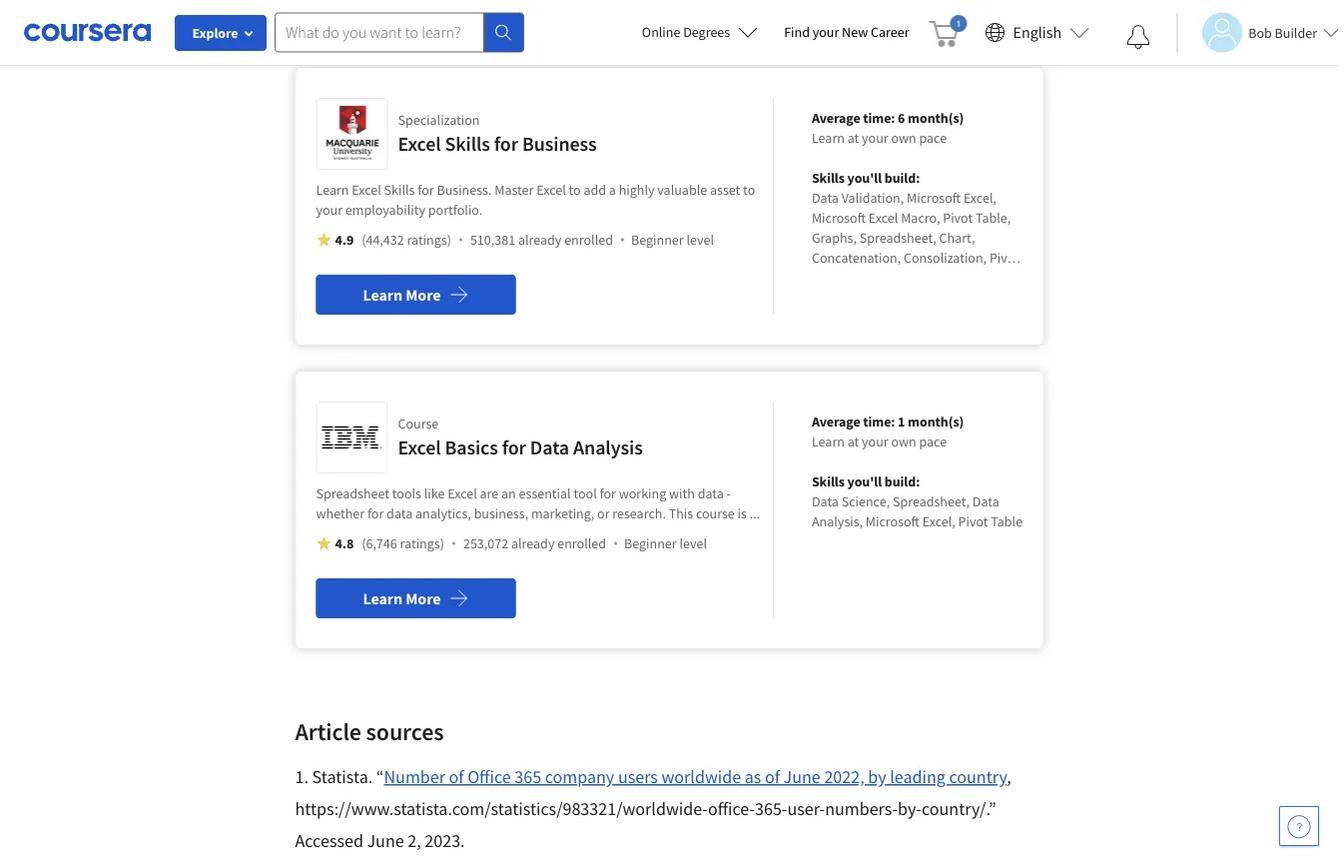 Task type: describe. For each thing, give the bounding box(es) containing it.
learn more button for excel skills for business
[[316, 275, 516, 315]]

pivot for excel basics for data analysis
[[959, 512, 988, 530]]

spreadsheet, inside skills you'll build: data science, spreadsheet, data analysis, microsoft excel, pivot table
[[893, 492, 970, 510]]

english
[[1013, 22, 1062, 42]]

dashboard
[[840, 289, 904, 307]]

online degrees button
[[626, 10, 774, 54]]

office-
[[708, 798, 755, 820]]

learn down (44,432
[[363, 285, 403, 305]]

worldwide
[[662, 766, 741, 788]]

at for excel basics for data analysis
[[848, 433, 859, 451]]

specialization
[[398, 111, 480, 129]]

cleansing
[[958, 309, 1015, 327]]

find your new career link
[[774, 20, 920, 45]]

beginner level for excel basics for data analysis
[[624, 534, 707, 552]]

tool
[[574, 485, 597, 502]]

coursera image
[[24, 16, 151, 48]]

as
[[745, 766, 762, 788]]

time: for excel basics for data analysis
[[863, 413, 896, 431]]

skills you'll build: data science, spreadsheet, data analysis, microsoft excel, pivot table
[[812, 473, 1023, 530]]

working
[[619, 485, 667, 502]]

excel inside spreadsheet tools like excel are an essential tool for working with data - whether for data analytics, business, marketing, or research. this course is ...
[[448, 485, 477, 502]]

(6,746
[[362, 534, 397, 552]]

business.
[[437, 181, 492, 199]]

0 horizontal spatial chart,
[[812, 269, 848, 287]]

level for excel skills for business
[[687, 231, 714, 249]]

you'll for excel skills for business
[[848, 169, 882, 187]]

510,381
[[470, 231, 516, 249]]

bob
[[1249, 23, 1272, 41]]

1 to from the left
[[569, 181, 581, 199]]

"
[[376, 766, 384, 788]]

master
[[495, 181, 534, 199]]

vba,
[[812, 289, 837, 307]]

your right "find"
[[813, 23, 839, 41]]

user-
[[788, 798, 825, 820]]

a
[[609, 181, 616, 199]]

-
[[727, 485, 731, 502]]

office
[[468, 766, 511, 788]]

2,
[[408, 830, 421, 852]]

learn inside learn excel skills for business. master excel to add a highly valuable asset to your employability portfolio.
[[316, 181, 349, 199]]

country/."
[[922, 798, 997, 820]]

analysis,
[[812, 512, 863, 530]]

article sources
[[295, 716, 444, 746]]

marketing,
[[531, 504, 595, 522]]

degrees
[[684, 23, 730, 41]]

analysis
[[573, 435, 643, 460]]

accessed
[[295, 830, 364, 852]]

average for excel basics for data analysis
[[812, 413, 861, 431]]

country
[[949, 766, 1007, 788]]

average time: 6 month(s) learn at your own pace
[[812, 109, 964, 147]]

level for excel basics for data analysis
[[680, 534, 707, 552]]

learn inside the average time: 1 month(s) learn at your own pace
[[812, 433, 845, 451]]

excel right "master"
[[537, 181, 566, 199]]

(44,432
[[362, 231, 404, 249]]

by-
[[898, 798, 922, 820]]

2 of from the left
[[765, 766, 780, 788]]

statista. " number of office 365 company users worldwide as of june 2022, by leading country
[[312, 766, 1007, 788]]

253,072 already enrolled
[[463, 534, 606, 552]]

0 horizontal spatial table,
[[897, 269, 933, 287]]

or
[[597, 504, 610, 522]]

excel up the cleansing
[[992, 269, 1022, 287]]

an
[[502, 485, 516, 502]]

4.9
[[335, 231, 354, 249]]

lookup
[[851, 269, 895, 287]]

builder
[[1275, 23, 1318, 41]]

table
[[991, 512, 1023, 530]]

0 vertical spatial table,
[[976, 209, 1011, 227]]

employability
[[345, 201, 426, 219]]

like
[[424, 485, 445, 502]]

, https://www.statista.com/statistics/983321/worldwide-office-365-user-numbers-by-country/." accessed june 2, 2023.
[[295, 766, 1012, 852]]

for for data
[[502, 435, 526, 460]]

pivot for excel skills for business
[[943, 209, 973, 227]]

concatenation,
[[812, 249, 901, 267]]

4.9 (44,432 ratings)
[[335, 231, 451, 249]]

modeling,
[[868, 309, 926, 327]]

your inside learn excel skills for business. master excel to add a highly valuable asset to your employability portfolio.
[[316, 201, 343, 219]]

beginner for excel skills for business
[[631, 231, 684, 249]]

leading
[[890, 766, 946, 788]]

number of office 365 company users worldwide as of june 2022, by leading country link
[[384, 766, 1007, 788]]

find
[[784, 23, 810, 41]]

ibm image
[[322, 408, 382, 468]]

month(s) for excel skills for business
[[908, 109, 964, 127]]

excel, inside skills you'll build: data science, spreadsheet, data analysis, microsoft excel, pivot table
[[923, 512, 956, 530]]

already for business
[[518, 231, 562, 249]]

learn excel skills for business. master excel to add a highly valuable asset to your employability portfolio.
[[316, 181, 755, 219]]

enrolled for data
[[558, 534, 606, 552]]

online
[[642, 23, 681, 41]]

https://www.statista.com/statistics/983321/worldwide-
[[295, 798, 708, 820]]

build: for excel basics for data analysis
[[885, 473, 920, 491]]

is
[[738, 504, 747, 522]]

data up "graphs,"
[[812, 189, 839, 207]]

with
[[669, 485, 695, 502]]

pace for excel skills for business
[[920, 129, 947, 147]]

6
[[898, 109, 905, 127]]

time: for excel skills for business
[[863, 109, 896, 127]]

macquarie university image
[[322, 104, 382, 164]]

basics
[[445, 435, 498, 460]]

spreadsheet
[[316, 485, 390, 502]]

0 horizontal spatial data
[[387, 504, 413, 522]]

course inside the course excel basics for data analysis
[[398, 415, 439, 433]]

more for skills
[[406, 285, 441, 305]]

365
[[515, 766, 542, 788]]

microsoft up "graphs,"
[[812, 209, 866, 227]]

consolization,
[[904, 249, 987, 267]]

excel inside the course excel basics for data analysis
[[398, 435, 441, 460]]

by
[[868, 766, 887, 788]]

learn inside average time: 6 month(s) learn at your own pace
[[812, 129, 845, 147]]

graphs,
[[812, 229, 857, 247]]

253,072
[[463, 534, 509, 552]]

bob builder button
[[1177, 12, 1340, 52]]

your inside the average time: 1 month(s) learn at your own pace
[[862, 433, 889, 451]]

whether
[[316, 504, 365, 522]]



Task type: vqa. For each thing, say whether or not it's contained in the screenshot.
the Article
yes



Task type: locate. For each thing, give the bounding box(es) containing it.
spreadsheet,
[[860, 229, 937, 247], [893, 492, 970, 510]]

0 vertical spatial course
[[398, 415, 439, 433]]

for right basics
[[502, 435, 526, 460]]

excel down specialization
[[398, 131, 441, 156]]

at up validation,
[[848, 129, 859, 147]]

data up essential
[[530, 435, 570, 460]]

more down 4.9 (44,432 ratings)
[[406, 285, 441, 305]]

learn more button down 4.9 (44,432 ratings)
[[316, 275, 516, 315]]

ratings) down the portfolio.
[[407, 231, 451, 249]]

more
[[406, 285, 441, 305], [406, 588, 441, 608]]

asset
[[710, 181, 741, 199]]

portfolio.
[[428, 201, 483, 219]]

bob builder
[[1249, 23, 1318, 41]]

data
[[698, 485, 724, 502], [387, 504, 413, 522]]

at up science,
[[848, 433, 859, 451]]

microsoft inside skills you'll build: data science, spreadsheet, data analysis, microsoft excel, pivot table
[[866, 512, 920, 530]]

2 more from the top
[[406, 588, 441, 608]]

pace inside average time: 6 month(s) learn at your own pace
[[920, 129, 947, 147]]

macro,
[[901, 209, 940, 227]]

4.8 (6,746 ratings)
[[335, 534, 444, 552]]

specialization excel skills for business
[[398, 111, 597, 156]]

0 vertical spatial more
[[406, 285, 441, 305]]

time: inside the average time: 1 month(s) learn at your own pace
[[863, 413, 896, 431]]

skills up validation,
[[812, 169, 845, 187]]

at for excel skills for business
[[848, 129, 859, 147]]

learn more button
[[316, 275, 516, 315], [316, 578, 516, 618]]

1 horizontal spatial june
[[784, 766, 821, 788]]

beginner down 'research.'
[[624, 534, 677, 552]]

pace for excel basics for data analysis
[[920, 433, 947, 451]]

2 own from the top
[[892, 433, 917, 451]]

pivot
[[943, 209, 973, 227], [990, 249, 1020, 267], [959, 512, 988, 530]]

1 vertical spatial beginner level
[[624, 534, 707, 552]]

None search field
[[275, 12, 524, 52]]

2 vertical spatial pivot
[[959, 512, 988, 530]]

to right the asset on the top
[[743, 181, 755, 199]]

0 vertical spatial at
[[848, 129, 859, 147]]

2 build: from the top
[[885, 473, 920, 491]]

average inside average time: 6 month(s) learn at your own pace
[[812, 109, 861, 127]]

1 vertical spatial at
[[848, 433, 859, 451]]

tools
[[392, 485, 422, 502]]

average inside the average time: 1 month(s) learn at your own pace
[[812, 413, 861, 431]]

skills up the analysis,
[[812, 473, 845, 491]]

0 vertical spatial average
[[812, 109, 861, 127]]

skills up employability
[[384, 181, 415, 199]]

already for data
[[511, 534, 555, 552]]

1 vertical spatial pace
[[920, 433, 947, 451]]

chart,
[[940, 229, 975, 247], [812, 269, 848, 287]]

1 you'll from the top
[[848, 169, 882, 187]]

1 vertical spatial spreadsheet,
[[893, 492, 970, 510]]

your up validation,
[[862, 129, 889, 147]]

for for business
[[494, 131, 518, 156]]

1 build: from the top
[[885, 169, 920, 187]]

0 vertical spatial learn more button
[[316, 275, 516, 315]]

you'll up science,
[[848, 473, 882, 491]]

1 vertical spatial own
[[892, 433, 917, 451]]

1 vertical spatial build:
[[885, 473, 920, 491]]

sources
[[366, 716, 444, 746]]

explore button
[[175, 15, 267, 51]]

enrolled down add
[[565, 231, 613, 249]]

beginner level down valuable
[[631, 231, 714, 249]]

month(s) right 6
[[908, 109, 964, 127]]

own for excel skills for business
[[892, 129, 917, 147]]

learn more button for excel basics for data analysis
[[316, 578, 516, 618]]

0 horizontal spatial excel,
[[923, 512, 956, 530]]

enrolled for business
[[565, 231, 613, 249]]

1 own from the top
[[892, 129, 917, 147]]

pace inside the average time: 1 month(s) learn at your own pace
[[920, 433, 947, 451]]

excel, left table
[[923, 512, 956, 530]]

spreadsheet tools like excel are an essential tool for working with data - whether for data analytics, business, marketing, or research. this course is ...
[[316, 485, 760, 522]]

excel down validation,
[[869, 209, 898, 227]]

2 pace from the top
[[920, 433, 947, 451]]

month(s) right 1
[[908, 413, 964, 431]]

learn more for excel skills for business
[[363, 285, 441, 305]]

pivot left table
[[959, 512, 988, 530]]

1 vertical spatial level
[[680, 534, 707, 552]]

0 vertical spatial june
[[784, 766, 821, 788]]

june up user-
[[784, 766, 821, 788]]

at
[[848, 129, 859, 147], [848, 433, 859, 451]]

own down 1
[[892, 433, 917, 451]]

0 vertical spatial excel,
[[964, 189, 997, 207]]

business,
[[474, 504, 529, 522]]

1 horizontal spatial of
[[765, 766, 780, 788]]

learn more down the 4.8 (6,746 ratings)
[[363, 588, 441, 608]]

1 vertical spatial you'll
[[848, 473, 882, 491]]

1 of from the left
[[449, 766, 464, 788]]

skills inside skills you'll build: data science, spreadsheet, data analysis, microsoft excel, pivot table
[[812, 473, 845, 491]]

highly
[[619, 181, 655, 199]]

1 vertical spatial table,
[[897, 269, 933, 287]]

What do you want to learn? text field
[[275, 12, 485, 52]]

,
[[1007, 766, 1012, 788]]

you'll inside skills you'll build: data validation, microsoft excel, microsoft excel macro, pivot table, graphs, spreadsheet, chart, concatenation, consolization, pivot chart, lookup table, microsoft excel vba, dashboard (business), financial modeling, data cleansing
[[848, 169, 882, 187]]

you'll up validation,
[[848, 169, 882, 187]]

excel left are
[[448, 485, 477, 502]]

chart, up "consolization,"
[[940, 229, 975, 247]]

own down 6
[[892, 129, 917, 147]]

ratings) down analytics,
[[400, 534, 444, 552]]

build: up validation,
[[885, 169, 920, 187]]

learn up validation,
[[812, 129, 845, 147]]

1 vertical spatial already
[[511, 534, 555, 552]]

learn up 4.9
[[316, 181, 349, 199]]

0 vertical spatial enrolled
[[565, 231, 613, 249]]

june left 2, at bottom
[[367, 830, 404, 852]]

career
[[871, 23, 910, 41]]

pivot inside skills you'll build: data science, spreadsheet, data analysis, microsoft excel, pivot table
[[959, 512, 988, 530]]

table, up "consolization,"
[[976, 209, 1011, 227]]

time: inside average time: 6 month(s) learn at your own pace
[[863, 109, 896, 127]]

0 horizontal spatial to
[[569, 181, 581, 199]]

build: for excel skills for business
[[885, 169, 920, 187]]

excel,
[[964, 189, 997, 207], [923, 512, 956, 530]]

own for excel basics for data analysis
[[892, 433, 917, 451]]

your up science,
[[862, 433, 889, 451]]

for up (6,746
[[368, 504, 384, 522]]

1 vertical spatial beginner
[[624, 534, 677, 552]]

company
[[545, 766, 615, 788]]

1 horizontal spatial chart,
[[940, 229, 975, 247]]

1 learn more from the top
[[363, 285, 441, 305]]

pace up skills you'll build: data science, spreadsheet, data analysis, microsoft excel, pivot table at the right bottom of the page
[[920, 433, 947, 451]]

june inside , https://www.statista.com/statistics/983321/worldwide-office-365-user-numbers-by-country/." accessed june 2, 2023.
[[367, 830, 404, 852]]

valuable
[[658, 181, 707, 199]]

beginner for excel basics for data analysis
[[624, 534, 677, 552]]

0 horizontal spatial of
[[449, 766, 464, 788]]

0 vertical spatial build:
[[885, 169, 920, 187]]

skills inside specialization excel skills for business
[[445, 131, 490, 156]]

of left office
[[449, 766, 464, 788]]

2023.
[[425, 830, 465, 852]]

1 month(s) from the top
[[908, 109, 964, 127]]

june
[[784, 766, 821, 788], [367, 830, 404, 852]]

analytics,
[[416, 504, 471, 522]]

microsoft down "consolization,"
[[935, 269, 989, 287]]

you'll inside skills you'll build: data science, spreadsheet, data analysis, microsoft excel, pivot table
[[848, 473, 882, 491]]

spreadsheet, inside skills you'll build: data validation, microsoft excel, microsoft excel macro, pivot table, graphs, spreadsheet, chart, concatenation, consolization, pivot chart, lookup table, microsoft excel vba, dashboard (business), financial modeling, data cleansing
[[860, 229, 937, 247]]

microsoft down science,
[[866, 512, 920, 530]]

excel, up "consolization,"
[[964, 189, 997, 207]]

1 vertical spatial june
[[367, 830, 404, 852]]

0 vertical spatial time:
[[863, 109, 896, 127]]

0 vertical spatial beginner
[[631, 231, 684, 249]]

2 month(s) from the top
[[908, 413, 964, 431]]

microsoft
[[907, 189, 961, 207], [812, 209, 866, 227], [935, 269, 989, 287], [866, 512, 920, 530]]

month(s) inside average time: 6 month(s) learn at your own pace
[[908, 109, 964, 127]]

shopping cart: 1 item image
[[930, 15, 968, 47]]

beginner level down this
[[624, 534, 707, 552]]

find your new career
[[784, 23, 910, 41]]

510,381 already enrolled
[[470, 231, 613, 249]]

at inside the average time: 1 month(s) learn at your own pace
[[848, 433, 859, 451]]

for inside learn excel skills for business. master excel to add a highly valuable asset to your employability portfolio.
[[418, 181, 434, 199]]

to
[[569, 181, 581, 199], [743, 181, 755, 199]]

for up "master"
[[494, 131, 518, 156]]

1 vertical spatial learn more button
[[316, 578, 516, 618]]

course down -
[[696, 504, 735, 522]]

statista.
[[312, 766, 373, 788]]

pivot right "consolization,"
[[990, 249, 1020, 267]]

of right as on the bottom right of the page
[[765, 766, 780, 788]]

4.8
[[335, 534, 354, 552]]

0 vertical spatial own
[[892, 129, 917, 147]]

for up "or"
[[600, 485, 616, 502]]

skills inside learn excel skills for business. master excel to add a highly valuable asset to your employability portfolio.
[[384, 181, 415, 199]]

help center image
[[1288, 814, 1312, 838]]

2 average from the top
[[812, 413, 861, 431]]

0 vertical spatial level
[[687, 231, 714, 249]]

learn more for excel basics for data analysis
[[363, 588, 441, 608]]

1 horizontal spatial course
[[696, 504, 735, 522]]

month(s) inside the average time: 1 month(s) learn at your own pace
[[908, 413, 964, 431]]

beginner down highly at the top of page
[[631, 231, 684, 249]]

0 vertical spatial you'll
[[848, 169, 882, 187]]

research.
[[613, 504, 666, 522]]

1
[[898, 413, 905, 431]]

already
[[518, 231, 562, 249], [511, 534, 555, 552]]

for inside the course excel basics for data analysis
[[502, 435, 526, 460]]

new
[[842, 23, 868, 41]]

build: up science,
[[885, 473, 920, 491]]

0 horizontal spatial course
[[398, 415, 439, 433]]

1 vertical spatial month(s)
[[908, 413, 964, 431]]

1 time: from the top
[[863, 109, 896, 127]]

own inside the average time: 1 month(s) learn at your own pace
[[892, 433, 917, 451]]

pace up macro,
[[920, 129, 947, 147]]

show notifications image
[[1127, 25, 1151, 49]]

1 pace from the top
[[920, 129, 947, 147]]

ratings) for basics
[[400, 534, 444, 552]]

your inside average time: 6 month(s) learn at your own pace
[[862, 129, 889, 147]]

business
[[522, 131, 597, 156]]

average for excel skills for business
[[812, 109, 861, 127]]

enrolled down marketing,
[[558, 534, 606, 552]]

own
[[892, 129, 917, 147], [892, 433, 917, 451]]

table, up (business),
[[897, 269, 933, 287]]

time:
[[863, 109, 896, 127], [863, 413, 896, 431]]

essential
[[519, 485, 571, 502]]

2 at from the top
[[848, 433, 859, 451]]

1 average from the top
[[812, 109, 861, 127]]

to left add
[[569, 181, 581, 199]]

build: inside skills you'll build: data validation, microsoft excel, microsoft excel macro, pivot table, graphs, spreadsheet, chart, concatenation, consolization, pivot chart, lookup table, microsoft excel vba, dashboard (business), financial modeling, data cleansing
[[885, 169, 920, 187]]

for up the portfolio.
[[418, 181, 434, 199]]

2 learn more from the top
[[363, 588, 441, 608]]

data inside the course excel basics for data analysis
[[530, 435, 570, 460]]

your
[[813, 23, 839, 41], [862, 129, 889, 147], [316, 201, 343, 219], [862, 433, 889, 451]]

data up the analysis,
[[812, 492, 839, 510]]

0 vertical spatial learn more
[[363, 285, 441, 305]]

you'll for excel basics for data analysis
[[848, 473, 882, 491]]

0 vertical spatial already
[[518, 231, 562, 249]]

skills down specialization
[[445, 131, 490, 156]]

1 at from the top
[[848, 129, 859, 147]]

science,
[[842, 492, 890, 510]]

data left -
[[698, 485, 724, 502]]

data
[[812, 189, 839, 207], [928, 309, 955, 327], [530, 435, 570, 460], [812, 492, 839, 510], [973, 492, 1000, 510]]

course right ibm image
[[398, 415, 439, 433]]

1 vertical spatial enrolled
[[558, 534, 606, 552]]

validation,
[[842, 189, 904, 207]]

1 vertical spatial excel,
[[923, 512, 956, 530]]

at inside average time: 6 month(s) learn at your own pace
[[848, 129, 859, 147]]

microsoft up macro,
[[907, 189, 961, 207]]

1 vertical spatial chart,
[[812, 269, 848, 287]]

0 vertical spatial pivot
[[943, 209, 973, 227]]

for inside specialization excel skills for business
[[494, 131, 518, 156]]

skills you'll build: data validation, microsoft excel, microsoft excel macro, pivot table, graphs, spreadsheet, chart, concatenation, consolization, pivot chart, lookup table, microsoft excel vba, dashboard (business), financial modeling, data cleansing
[[812, 169, 1022, 327]]

online degrees
[[642, 23, 730, 41]]

your up 4.9
[[316, 201, 343, 219]]

level down this
[[680, 534, 707, 552]]

0 vertical spatial pace
[[920, 129, 947, 147]]

build: inside skills you'll build: data science, spreadsheet, data analysis, microsoft excel, pivot table
[[885, 473, 920, 491]]

1 horizontal spatial table,
[[976, 209, 1011, 227]]

2 you'll from the top
[[848, 473, 882, 491]]

data up table
[[973, 492, 1000, 510]]

ratings) for skills
[[407, 231, 451, 249]]

0 vertical spatial data
[[698, 485, 724, 502]]

already down learn excel skills for business. master excel to add a highly valuable asset to your employability portfolio.
[[518, 231, 562, 249]]

explore
[[192, 24, 238, 42]]

time: left 6
[[863, 109, 896, 127]]

(business),
[[907, 289, 970, 307]]

1 horizontal spatial excel,
[[964, 189, 997, 207]]

spreadsheet, down macro,
[[860, 229, 937, 247]]

already down spreadsheet tools like excel are an essential tool for working with data - whether for data analytics, business, marketing, or research. this course is ...
[[511, 534, 555, 552]]

learn more down 4.9 (44,432 ratings)
[[363, 285, 441, 305]]

skills inside skills you'll build: data validation, microsoft excel, microsoft excel macro, pivot table, graphs, spreadsheet, chart, concatenation, consolization, pivot chart, lookup table, microsoft excel vba, dashboard (business), financial modeling, data cleansing
[[812, 169, 845, 187]]

own inside average time: 6 month(s) learn at your own pace
[[892, 129, 917, 147]]

pace
[[920, 129, 947, 147], [920, 433, 947, 451]]

more for basics
[[406, 588, 441, 608]]

learn more button down the 4.8 (6,746 ratings)
[[316, 578, 516, 618]]

article
[[295, 716, 361, 746]]

1 vertical spatial more
[[406, 588, 441, 608]]

course
[[398, 415, 439, 433], [696, 504, 735, 522]]

1 horizontal spatial data
[[698, 485, 724, 502]]

this
[[669, 504, 693, 522]]

data down tools
[[387, 504, 413, 522]]

table,
[[976, 209, 1011, 227], [897, 269, 933, 287]]

are
[[480, 485, 499, 502]]

excel up tools
[[398, 435, 441, 460]]

average left 6
[[812, 109, 861, 127]]

0 vertical spatial chart,
[[940, 229, 975, 247]]

1 horizontal spatial to
[[743, 181, 755, 199]]

1 vertical spatial course
[[696, 504, 735, 522]]

0 vertical spatial spreadsheet,
[[860, 229, 937, 247]]

beginner level for excel skills for business
[[631, 231, 714, 249]]

course excel basics for data analysis
[[398, 415, 643, 460]]

chart, up 'vba,'
[[812, 269, 848, 287]]

average left 1
[[812, 413, 861, 431]]

level down valuable
[[687, 231, 714, 249]]

0 vertical spatial beginner level
[[631, 231, 714, 249]]

month(s) for excel basics for data analysis
[[908, 413, 964, 431]]

excel inside specialization excel skills for business
[[398, 131, 441, 156]]

0 horizontal spatial june
[[367, 830, 404, 852]]

time: left 1
[[863, 413, 896, 431]]

course inside spreadsheet tools like excel are an essential tool for working with data - whether for data analytics, business, marketing, or research. this course is ...
[[696, 504, 735, 522]]

1 vertical spatial data
[[387, 504, 413, 522]]

data down (business),
[[928, 309, 955, 327]]

excel up employability
[[352, 181, 381, 199]]

average time: 1 month(s) learn at your own pace
[[812, 413, 964, 451]]

1 vertical spatial learn more
[[363, 588, 441, 608]]

1 more from the top
[[406, 285, 441, 305]]

learn up science,
[[812, 433, 845, 451]]

learn
[[812, 129, 845, 147], [316, 181, 349, 199], [363, 285, 403, 305], [812, 433, 845, 451], [363, 588, 403, 608]]

more down the 4.8 (6,746 ratings)
[[406, 588, 441, 608]]

2 learn more button from the top
[[316, 578, 516, 618]]

pivot right macro,
[[943, 209, 973, 227]]

1 vertical spatial time:
[[863, 413, 896, 431]]

0 vertical spatial month(s)
[[908, 109, 964, 127]]

excel, inside skills you'll build: data validation, microsoft excel, microsoft excel macro, pivot table, graphs, spreadsheet, chart, concatenation, consolization, pivot chart, lookup table, microsoft excel vba, dashboard (business), financial modeling, data cleansing
[[964, 189, 997, 207]]

2 to from the left
[[743, 181, 755, 199]]

english button
[[978, 0, 1098, 65]]

1 vertical spatial pivot
[[990, 249, 1020, 267]]

2 time: from the top
[[863, 413, 896, 431]]

learn down (6,746
[[363, 588, 403, 608]]

365-
[[755, 798, 788, 820]]

1 vertical spatial ratings)
[[400, 534, 444, 552]]

1 learn more button from the top
[[316, 275, 516, 315]]

users
[[618, 766, 658, 788]]

0 vertical spatial ratings)
[[407, 231, 451, 249]]

for for business.
[[418, 181, 434, 199]]

spreadsheet, right science,
[[893, 492, 970, 510]]

ratings)
[[407, 231, 451, 249], [400, 534, 444, 552]]

financial
[[812, 309, 865, 327]]

1 vertical spatial average
[[812, 413, 861, 431]]

month(s)
[[908, 109, 964, 127], [908, 413, 964, 431]]

...
[[750, 504, 760, 522]]



